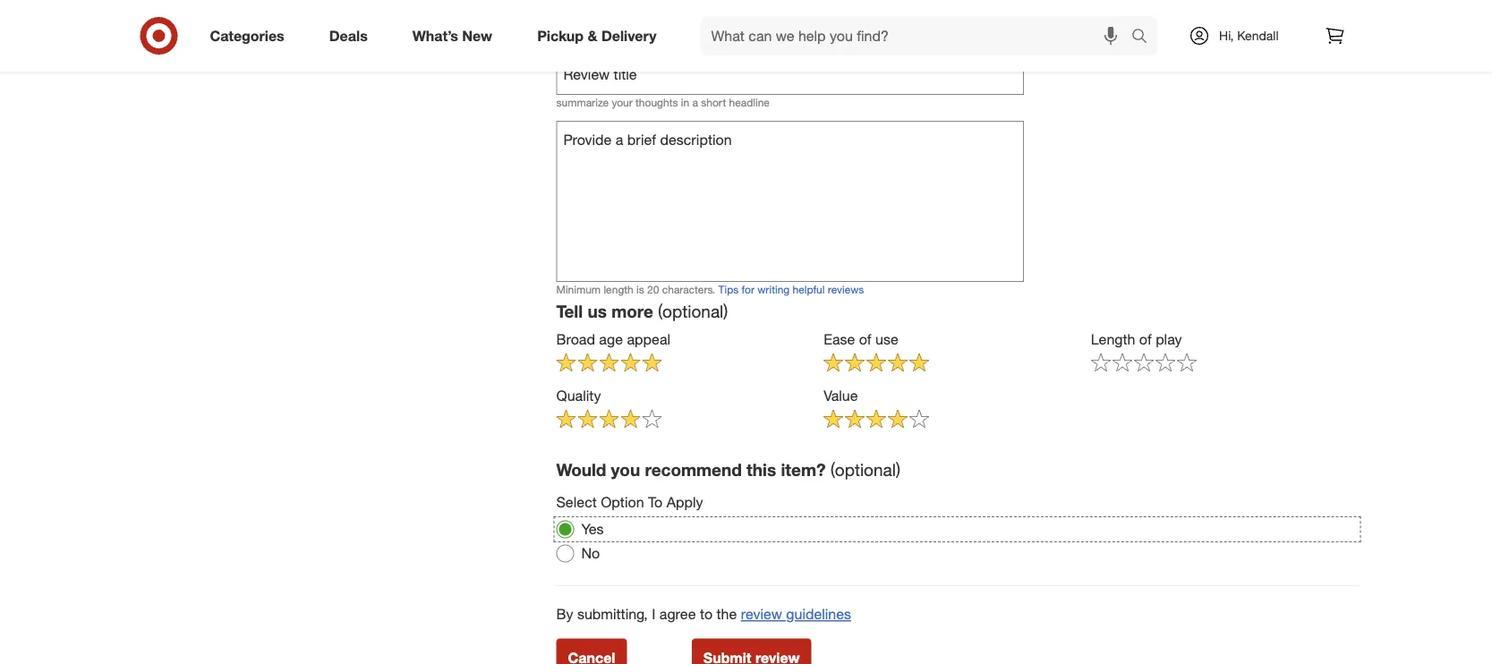 Task type: vqa. For each thing, say whether or not it's contained in the screenshot.
topmost item
no



Task type: describe. For each thing, give the bounding box(es) containing it.
search
[[1123, 29, 1166, 46]]

ease
[[824, 331, 855, 348]]

thoughts
[[636, 96, 678, 109]]

option
[[601, 493, 644, 511]]

reviews
[[828, 283, 864, 296]]

write
[[556, 27, 598, 48]]

apply
[[667, 493, 703, 511]]

broad age appeal
[[556, 331, 670, 348]]

tell us more (optional)
[[556, 301, 728, 321]]

of for play
[[1139, 331, 1152, 348]]

hi,
[[1219, 28, 1234, 43]]

&
[[588, 27, 597, 44]]

the
[[717, 605, 737, 623]]

what's new link
[[397, 16, 515, 55]]

your for write
[[603, 27, 639, 48]]

select option to apply
[[556, 493, 703, 511]]

What can we help you find? suggestions appear below search field
[[700, 16, 1136, 55]]

yes
[[581, 521, 604, 538]]

you
[[611, 460, 640, 480]]

pickup & delivery
[[537, 27, 657, 44]]

length
[[604, 283, 634, 296]]

agree
[[660, 605, 696, 623]]

search button
[[1123, 16, 1166, 59]]

review guidelines button
[[741, 604, 851, 625]]

0 horizontal spatial review
[[644, 27, 696, 48]]

minimum length is 20 characters. tips for writing helpful reviews
[[556, 283, 864, 296]]

delivery
[[601, 27, 657, 44]]

appeal
[[627, 331, 670, 348]]

would
[[556, 460, 606, 480]]

hi, kendall
[[1219, 28, 1279, 43]]

new
[[462, 27, 492, 44]]

by submitting, i agree to the review guidelines
[[556, 605, 851, 623]]

summarize
[[556, 96, 609, 109]]

tell
[[556, 301, 583, 321]]

broad
[[556, 331, 595, 348]]

1 horizontal spatial review
[[741, 605, 782, 623]]

a
[[692, 96, 698, 109]]

write your review
[[556, 27, 696, 48]]

this
[[747, 460, 776, 480]]

is
[[637, 283, 644, 296]]



Task type: locate. For each thing, give the bounding box(es) containing it.
by
[[556, 605, 573, 623]]

writing
[[758, 283, 790, 296]]

(optional) down characters.
[[658, 301, 728, 321]]

kendall
[[1237, 28, 1279, 43]]

age
[[599, 331, 623, 348]]

1 of from the left
[[859, 331, 871, 348]]

1 vertical spatial review
[[741, 605, 782, 623]]

to
[[648, 493, 663, 511]]

in
[[681, 96, 689, 109]]

of
[[859, 331, 871, 348], [1139, 331, 1152, 348]]

summarize your thoughts in a short headline
[[556, 96, 770, 109]]

0 vertical spatial (optional)
[[658, 301, 728, 321]]

2 of from the left
[[1139, 331, 1152, 348]]

item?
[[781, 460, 826, 480]]

tips
[[718, 283, 739, 296]]

to
[[700, 605, 713, 623]]

1 vertical spatial your
[[612, 96, 633, 109]]

of left play
[[1139, 331, 1152, 348]]

your for summarize
[[612, 96, 633, 109]]

ease of use
[[824, 331, 898, 348]]

categories link
[[195, 16, 307, 55]]

deals
[[329, 27, 368, 44]]

pickup & delivery link
[[522, 16, 679, 55]]

helpful
[[793, 283, 825, 296]]

None text field
[[556, 121, 1024, 282]]

value
[[824, 387, 858, 404]]

no
[[581, 545, 600, 562]]

for
[[742, 283, 755, 296]]

tips for writing helpful reviews button
[[718, 282, 864, 297]]

use
[[875, 331, 898, 348]]

length
[[1091, 331, 1135, 348]]

1 horizontal spatial of
[[1139, 331, 1152, 348]]

more
[[612, 301, 653, 321]]

review up summarize your thoughts in a short headline
[[644, 27, 696, 48]]

length of play
[[1091, 331, 1182, 348]]

1 horizontal spatial (optional)
[[830, 460, 901, 480]]

i
[[652, 605, 656, 623]]

characters.
[[662, 283, 715, 296]]

play
[[1156, 331, 1182, 348]]

your right &
[[603, 27, 639, 48]]

short
[[701, 96, 726, 109]]

0 vertical spatial your
[[603, 27, 639, 48]]

guidelines
[[786, 605, 851, 623]]

what's new
[[412, 27, 492, 44]]

headline
[[729, 96, 770, 109]]

0 vertical spatial review
[[644, 27, 696, 48]]

minimum
[[556, 283, 601, 296]]

us
[[588, 301, 607, 321]]

(optional) right item?
[[830, 460, 901, 480]]

deals link
[[314, 16, 390, 55]]

of left use
[[859, 331, 871, 348]]

None text field
[[556, 55, 1024, 95]]

would you recommend this item? (optional)
[[556, 460, 901, 480]]

your left thoughts
[[612, 96, 633, 109]]

select
[[556, 493, 597, 511]]

what's
[[412, 27, 458, 44]]

recommend
[[645, 460, 742, 480]]

Yes radio
[[556, 521, 574, 539]]

0 horizontal spatial (optional)
[[658, 301, 728, 321]]

(optional)
[[658, 301, 728, 321], [830, 460, 901, 480]]

No radio
[[556, 545, 574, 563]]

review right the
[[741, 605, 782, 623]]

0 horizontal spatial of
[[859, 331, 871, 348]]

pickup
[[537, 27, 584, 44]]

your
[[603, 27, 639, 48], [612, 96, 633, 109]]

of for use
[[859, 331, 871, 348]]

review
[[644, 27, 696, 48], [741, 605, 782, 623]]

submitting,
[[577, 605, 648, 623]]

quality
[[556, 387, 601, 404]]

categories
[[210, 27, 284, 44]]

20
[[647, 283, 659, 296]]

1 vertical spatial (optional)
[[830, 460, 901, 480]]



